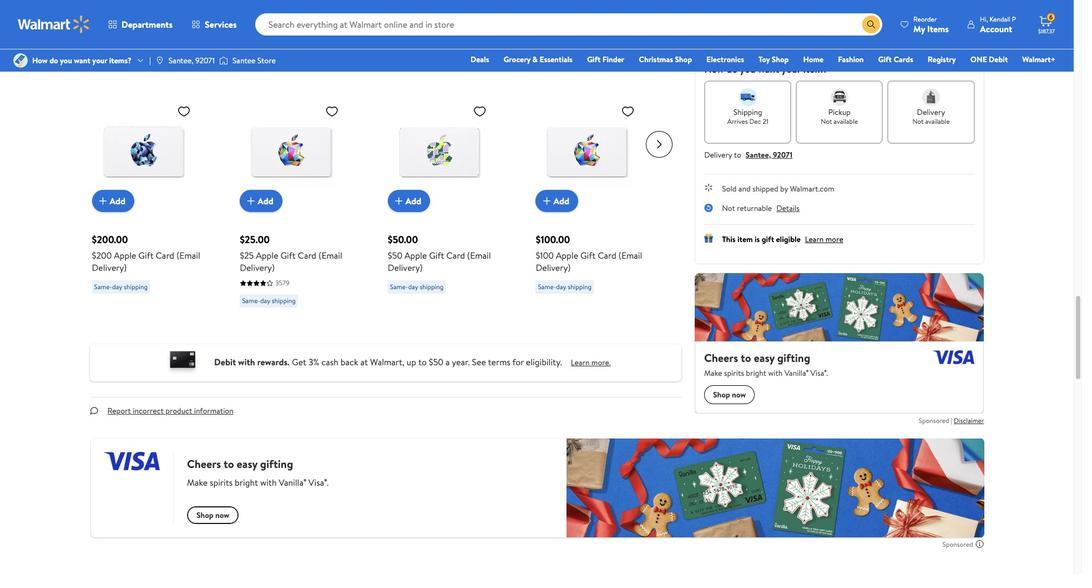 Task type: locate. For each thing, give the bounding box(es) containing it.
2 delivery) from the left
[[240, 262, 275, 274]]

your for items?
[[92, 55, 107, 66]]

delivery inside "delivery not available"
[[918, 106, 946, 117]]

intent image for delivery image
[[923, 88, 941, 106]]

debit right one debit card image
[[214, 356, 236, 368]]

add to cart image up $25.00 at the top of page
[[244, 195, 258, 208]]

same-day shipping down $100
[[538, 282, 592, 292]]

add button up $200.00
[[92, 190, 134, 212]]

day down $200.00 $200 apple gift card (email delivery)
[[112, 282, 122, 292]]

0 vertical spatial more
[[576, 16, 594, 27]]

0 horizontal spatial shop
[[675, 54, 692, 65]]

add button for $100.00
[[536, 190, 579, 212]]

cash right 3%
[[322, 356, 339, 368]]

christmas shop
[[639, 54, 692, 65]]

walmart image
[[18, 16, 90, 33]]

search icon image
[[867, 20, 876, 29]]

santee, down 'dec'
[[746, 149, 771, 160]]

add up $200.00
[[110, 195, 126, 207]]

0 vertical spatial $50
[[388, 250, 403, 262]]

delivery) inside $100.00 $100 apple gift card (email delivery)
[[536, 262, 571, 274]]

0 horizontal spatial add to cart image
[[96, 195, 110, 208]]

4 delivery) from the left
[[536, 262, 571, 274]]

available down intent image for delivery on the right top
[[926, 116, 950, 126]]

1 horizontal spatial delivery
[[918, 106, 946, 117]]

sponsored
[[651, 60, 682, 69], [919, 416, 950, 425], [943, 540, 974, 549]]

add button for $25.00
[[240, 190, 282, 212]]

not down sold
[[722, 202, 736, 214]]

1 vertical spatial 92071
[[773, 149, 793, 160]]

1 available from the left
[[834, 116, 859, 126]]

apple
[[114, 250, 136, 262], [256, 250, 278, 262], [405, 250, 427, 262], [556, 250, 579, 262]]

0 horizontal spatial debit
[[214, 356, 236, 368]]

product group containing $25.00
[[240, 78, 372, 325]]

sponsored right finder
[[651, 60, 682, 69]]

add to cart image for $25.00
[[244, 195, 258, 208]]

apple inside $50.00 $50 apple gift card (email delivery)
[[405, 250, 427, 262]]

shipping
[[124, 282, 148, 292], [420, 282, 444, 292], [568, 282, 592, 292], [272, 296, 296, 306]]

one debit link
[[966, 53, 1014, 66]]

0 vertical spatial see
[[372, 14, 386, 27]]

0 horizontal spatial how
[[32, 55, 48, 66]]

shipping arrives dec 21
[[728, 106, 769, 126]]

1 add button from the left
[[92, 190, 134, 212]]

$200.00
[[92, 233, 128, 247]]

2 card from the left
[[298, 250, 317, 262]]

0 horizontal spatial back
[[284, 14, 302, 27]]

disclaimer
[[954, 416, 985, 425]]

not inside "delivery not available"
[[913, 116, 924, 126]]

you're
[[396, 14, 420, 27]]

same- down $200
[[94, 282, 112, 292]]

card inside $25.00 $25 apple gift card (email delivery)
[[298, 250, 317, 262]]

christmas shop link
[[634, 53, 697, 66]]

this item is gift eligible learn more
[[722, 234, 844, 245]]

to left santee, 92071 button
[[734, 149, 742, 160]]

gift inside $50.00 $50 apple gift card (email delivery)
[[429, 250, 444, 262]]

$50 down $50.00 on the top
[[388, 250, 403, 262]]

add to cart image
[[96, 195, 110, 208], [244, 195, 258, 208], [392, 195, 406, 208]]

$200 apple gift card (email delivery) image
[[92, 100, 195, 203]]

2 add from the left
[[258, 195, 274, 207]]

santee, left like
[[169, 55, 194, 66]]

want for item?
[[758, 62, 780, 76]]

apple for $25.00
[[256, 250, 278, 262]]

0 horizontal spatial 92071
[[195, 55, 215, 66]]

delivery) inside $200.00 $200 apple gift card (email delivery)
[[92, 262, 127, 274]]

2 apple from the left
[[256, 250, 278, 262]]

1 horizontal spatial santee,
[[746, 149, 771, 160]]

available for delivery
[[926, 116, 950, 126]]

available down intent image for pickup
[[834, 116, 859, 126]]

$50
[[388, 250, 403, 262], [429, 356, 444, 368]]

0 horizontal spatial $50
[[388, 250, 403, 262]]

you for how do you want your items?
[[60, 55, 72, 66]]

apple inside $100.00 $100 apple gift card (email delivery)
[[556, 250, 579, 262]]

see left if
[[372, 14, 386, 27]]

next slide for products you may also like list image
[[646, 131, 673, 158]]

1 vertical spatial see
[[472, 356, 486, 368]]

not down intent image for pickup
[[821, 116, 833, 126]]

gift for $25.00
[[281, 250, 296, 262]]

1 vertical spatial more
[[826, 234, 844, 245]]

how
[[32, 55, 48, 66], [705, 62, 725, 76]]

0 horizontal spatial santee,
[[169, 55, 194, 66]]

4 add button from the left
[[536, 190, 579, 212]]

delivery) down $100.00
[[536, 262, 571, 274]]

4 card from the left
[[598, 250, 617, 262]]

(email inside $25.00 $25 apple gift card (email delivery)
[[319, 250, 342, 262]]

available inside the pickup not available
[[834, 116, 859, 126]]

1 horizontal spatial want
[[758, 62, 780, 76]]

how right christmas shop
[[705, 62, 725, 76]]

delivery for to
[[705, 149, 733, 160]]

grocery & essentials
[[504, 54, 573, 65]]

your left items?
[[92, 55, 107, 66]]

how for how do you want your items?
[[32, 55, 48, 66]]

1 card from the left
[[156, 250, 174, 262]]

day
[[112, 282, 122, 292], [408, 282, 418, 292], [557, 282, 566, 292], [260, 296, 270, 306]]

shop for toy shop
[[772, 54, 789, 65]]

products you may also like
[[90, 55, 216, 70]]

 image
[[155, 56, 164, 65]]

1 vertical spatial |
[[951, 416, 953, 425]]

delivery up sold
[[705, 149, 733, 160]]

more up gift finder link
[[576, 16, 594, 27]]

1 horizontal spatial your
[[782, 62, 801, 76]]

0 horizontal spatial your
[[92, 55, 107, 66]]

shipping for $100.00
[[568, 282, 592, 292]]

hi, kendall p account
[[981, 14, 1017, 35]]

kendall
[[990, 14, 1011, 24]]

0 vertical spatial sponsored
[[651, 60, 682, 69]]

1 (email from the left
[[177, 250, 200, 262]]

not returnable details
[[722, 202, 800, 214]]

$25 apple gift card (email delivery) image
[[240, 100, 343, 203]]

0 vertical spatial to
[[734, 149, 742, 160]]

apple inside $200.00 $200 apple gift card (email delivery)
[[114, 250, 136, 262]]

1 horizontal spatial not
[[821, 116, 833, 126]]

electronics
[[707, 54, 745, 65]]

add for $25.00
[[258, 195, 274, 207]]

add up $100.00
[[554, 195, 570, 207]]

2 shop from the left
[[772, 54, 789, 65]]

learn right eligible at the top right of the page
[[806, 234, 824, 245]]

registry link
[[923, 53, 962, 66]]

1 vertical spatial delivery
[[705, 149, 733, 160]]

0 horizontal spatial to
[[419, 356, 427, 368]]

|
[[149, 55, 151, 66], [951, 416, 953, 425]]

2 add button from the left
[[240, 190, 282, 212]]

same-day shipping down $200
[[94, 282, 148, 292]]

add button up $25.00 at the top of page
[[240, 190, 282, 212]]

1 horizontal spatial with
[[476, 14, 492, 27]]

1 horizontal spatial more
[[826, 234, 844, 245]]

products
[[90, 55, 133, 70]]

4 product group from the left
[[536, 78, 669, 325]]

1 add from the left
[[110, 195, 126, 207]]

1 product group from the left
[[92, 78, 224, 325]]

sponsored left disclaimer on the right of the page
[[919, 416, 950, 425]]

apple down $25.00 at the top of page
[[256, 250, 278, 262]]

(email inside $100.00 $100 apple gift card (email delivery)
[[619, 250, 643, 262]]

day for $200.00
[[112, 282, 122, 292]]

1 horizontal spatial do
[[727, 62, 738, 76]]

walmart,
[[370, 356, 405, 368]]

3 delivery) from the left
[[388, 262, 423, 274]]

1 horizontal spatial 92071
[[773, 149, 793, 160]]

| left may
[[149, 55, 151, 66]]

not for pickup
[[821, 116, 833, 126]]

92071
[[195, 55, 215, 66], [773, 149, 793, 160]]

day down $100.00 $100 apple gift card (email delivery)
[[557, 282, 566, 292]]

$187.37
[[1039, 27, 1055, 35]]

2 vertical spatial learn
[[571, 357, 590, 368]]

0 vertical spatial with
[[476, 14, 492, 27]]

same-day shipping down $50.00 $50 apple gift card (email delivery)
[[390, 282, 444, 292]]

delivery) down $200.00
[[92, 262, 127, 274]]

$50 left a
[[429, 356, 444, 368]]

to right up
[[419, 356, 427, 368]]

not inside the pickup not available
[[821, 116, 833, 126]]

day down $50.00 $50 apple gift card (email delivery)
[[408, 282, 418, 292]]

available inside "delivery not available"
[[926, 116, 950, 126]]

want
[[74, 55, 91, 66], [758, 62, 780, 76]]

p
[[1013, 14, 1017, 24]]

card inside $200.00 $200 apple gift card (email delivery)
[[156, 250, 174, 262]]

1 horizontal spatial back
[[341, 356, 359, 368]]

cash right 5%
[[265, 14, 282, 27]]

1 add to cart image from the left
[[96, 195, 110, 208]]

1 vertical spatial with
[[238, 356, 255, 368]]

details
[[777, 202, 800, 214]]

1 vertical spatial cash
[[322, 356, 339, 368]]

$25.00
[[240, 233, 270, 247]]

gift inside $100.00 $100 apple gift card (email delivery)
[[581, 250, 596, 262]]

0 horizontal spatial you
[[60, 55, 72, 66]]

2 add to cart image from the left
[[244, 195, 258, 208]]

1 horizontal spatial how
[[705, 62, 725, 76]]

1 horizontal spatial cash
[[322, 356, 339, 368]]

gift inside $25.00 $25 apple gift card (email delivery)
[[281, 250, 296, 262]]

1 vertical spatial santee,
[[746, 149, 771, 160]]

3 (email from the left
[[467, 250, 491, 262]]

item?
[[804, 62, 828, 76]]

1 shop from the left
[[675, 54, 692, 65]]

delivery) for $200.00
[[92, 262, 127, 274]]

3 add button from the left
[[388, 190, 431, 212]]

departments
[[122, 18, 173, 31]]

card for $200.00
[[156, 250, 174, 262]]

1 vertical spatial $50
[[429, 356, 444, 368]]

store
[[258, 55, 276, 66]]

$200
[[92, 250, 112, 262]]

product group containing $200.00
[[92, 78, 224, 325]]

gifting made easy image
[[705, 234, 714, 242]]

sponsored left 'ad disclaimer and feedback' image
[[943, 540, 974, 549]]

None text field
[[705, 8, 975, 39]]

0 horizontal spatial more
[[576, 16, 594, 27]]

with left rewards.
[[238, 356, 255, 368]]

same- down $50.00 on the top
[[390, 282, 408, 292]]

walmart.com
[[790, 183, 835, 194]]

same- for $50.00
[[390, 282, 408, 292]]

with
[[476, 14, 492, 27], [238, 356, 255, 368]]

card inside $100.00 $100 apple gift card (email delivery)
[[598, 250, 617, 262]]

gift finder link
[[582, 53, 630, 66]]

card
[[156, 250, 174, 262], [298, 250, 317, 262], [447, 250, 465, 262], [598, 250, 617, 262]]

add up $50.00 on the top
[[406, 195, 422, 207]]

add to cart image for $200.00
[[96, 195, 110, 208]]

product group
[[92, 78, 224, 325], [240, 78, 372, 325], [388, 78, 521, 325], [536, 78, 669, 325]]

1 horizontal spatial available
[[926, 116, 950, 126]]

5%
[[252, 14, 263, 27]]

add button up $50.00 on the top
[[388, 190, 431, 212]]

do for how do you want your item?
[[727, 62, 738, 76]]

if
[[388, 14, 394, 27]]

same- for $200.00
[[94, 282, 112, 292]]

same-day shipping down 3579 at the left
[[242, 296, 296, 306]]

apple for $50.00
[[405, 250, 427, 262]]

delivery) down $25.00 at the top of page
[[240, 262, 275, 274]]

0 horizontal spatial with
[[238, 356, 255, 368]]

how do you want your item?
[[705, 62, 828, 76]]

$100 apple gift card (email delivery) image
[[536, 100, 639, 203]]

shop right toy
[[772, 54, 789, 65]]

0 horizontal spatial want
[[74, 55, 91, 66]]

same-
[[94, 282, 112, 292], [390, 282, 408, 292], [538, 282, 557, 292], [242, 296, 260, 306]]

shipping down $100.00 $100 apple gift card (email delivery)
[[568, 282, 592, 292]]

not down intent image for delivery on the right top
[[913, 116, 924, 126]]

 image right like
[[219, 55, 228, 66]]

| left disclaimer on the right of the page
[[951, 416, 953, 425]]

see right year.
[[472, 356, 486, 368]]

back left on
[[284, 14, 302, 27]]

add to cart image up $50.00 on the top
[[392, 195, 406, 208]]

you left may
[[136, 55, 153, 70]]

0 horizontal spatial available
[[834, 116, 859, 126]]

1 vertical spatial to
[[419, 356, 427, 368]]

back left at
[[341, 356, 359, 368]]

add to favorites list, $200 apple gift card (email delivery) image
[[177, 105, 191, 119]]

add to favorites list, $50 apple gift card (email delivery) image
[[474, 105, 487, 119]]

how down walmart image
[[32, 55, 48, 66]]

no
[[495, 14, 504, 27]]

delivery) for $50.00
[[388, 262, 423, 274]]

1 delivery) from the left
[[92, 262, 127, 274]]

more
[[576, 16, 594, 27], [826, 234, 844, 245]]

debit
[[990, 54, 1009, 65], [214, 356, 236, 368]]

delivery) inside $50.00 $50 apple gift card (email delivery)
[[388, 262, 423, 274]]

gift inside $200.00 $200 apple gift card (email delivery)
[[138, 250, 154, 262]]

you down walmart image
[[60, 55, 72, 66]]

shop
[[675, 54, 692, 65], [772, 54, 789, 65]]

your left home
[[782, 62, 801, 76]]

4 (email from the left
[[619, 250, 643, 262]]

3579
[[275, 278, 290, 288]]

0 horizontal spatial delivery
[[705, 149, 733, 160]]

2 product group from the left
[[240, 78, 372, 325]]

with left no
[[476, 14, 492, 27]]

4 apple from the left
[[556, 250, 579, 262]]

more right eligible at the top right of the page
[[826, 234, 844, 245]]

add button up $100.00
[[536, 190, 579, 212]]

$200.00 $200 apple gift card (email delivery)
[[92, 233, 200, 274]]

apple for $200.00
[[114, 250, 136, 262]]

capitalone image
[[178, 7, 223, 36]]

pre-
[[422, 14, 438, 27]]

apple down $200.00
[[114, 250, 136, 262]]

0 horizontal spatial  image
[[13, 53, 28, 68]]

same-day shipping for $50.00
[[390, 282, 444, 292]]

3 product group from the left
[[388, 78, 521, 325]]

0 vertical spatial cash
[[265, 14, 282, 27]]

1 horizontal spatial debit
[[990, 54, 1009, 65]]

same- down $100
[[538, 282, 557, 292]]

2 horizontal spatial not
[[913, 116, 924, 126]]

3 card from the left
[[447, 250, 465, 262]]

apple down $100.00
[[556, 250, 579, 262]]

1 horizontal spatial $50
[[429, 356, 444, 368]]

(email for $200.00
[[177, 250, 200, 262]]

cash
[[265, 14, 282, 27], [322, 356, 339, 368]]

 image
[[13, 53, 28, 68], [219, 55, 228, 66]]

card inside $50.00 $50 apple gift card (email delivery)
[[447, 250, 465, 262]]

to
[[734, 149, 742, 160], [419, 356, 427, 368]]

same-day shipping
[[94, 282, 148, 292], [390, 282, 444, 292], [538, 282, 592, 292], [242, 296, 296, 306]]

4 add from the left
[[554, 195, 570, 207]]

ad disclaimer and feedback image
[[976, 540, 985, 549]]

not for delivery
[[913, 116, 924, 126]]

(email inside $50.00 $50 apple gift card (email delivery)
[[467, 250, 491, 262]]

0 horizontal spatial cash
[[265, 14, 282, 27]]

grocery
[[504, 54, 531, 65]]

rewards.
[[257, 356, 290, 368]]

reorder
[[914, 14, 938, 24]]

apple inside $25.00 $25 apple gift card (email delivery)
[[256, 250, 278, 262]]

day down $25.00 $25 apple gift card (email delivery) in the top of the page
[[260, 296, 270, 306]]

you
[[60, 55, 72, 66], [136, 55, 153, 70], [740, 62, 756, 76]]

do left toy
[[727, 62, 738, 76]]

apple down $50.00 on the top
[[405, 250, 427, 262]]

$25.00 $25 apple gift card (email delivery)
[[240, 233, 342, 274]]

delivery) inside $25.00 $25 apple gift card (email delivery)
[[240, 262, 275, 274]]

delivery) for $100.00
[[536, 262, 571, 274]]

add up $25.00 at the top of page
[[258, 195, 274, 207]]

shipping
[[734, 106, 763, 117]]

delivery) down $50.00 on the top
[[388, 262, 423, 274]]

1 apple from the left
[[114, 250, 136, 262]]

delivery down intent image for delivery on the right top
[[918, 106, 946, 117]]

92071 up by
[[773, 149, 793, 160]]

also
[[178, 55, 197, 70]]

3 add to cart image from the left
[[392, 195, 406, 208]]

want for items?
[[74, 55, 91, 66]]

shop right the christmas
[[675, 54, 692, 65]]

up
[[407, 356, 416, 368]]

add to cart image for $50.00
[[392, 195, 406, 208]]

walmart.com.
[[316, 14, 370, 27]]

0 vertical spatial learn
[[555, 16, 574, 27]]

1 horizontal spatial  image
[[219, 55, 228, 66]]

0 horizontal spatial do
[[50, 55, 58, 66]]

you left toy
[[740, 62, 756, 76]]

92071 down services popup button
[[195, 55, 215, 66]]

2 available from the left
[[926, 116, 950, 126]]

shipping down $50.00 $50 apple gift card (email delivery)
[[420, 282, 444, 292]]

by
[[781, 183, 789, 194]]

christmas
[[639, 54, 674, 65]]

0 vertical spatial delivery
[[918, 106, 946, 117]]

grocery & essentials link
[[499, 53, 578, 66]]

1 horizontal spatial add to cart image
[[244, 195, 258, 208]]

toy shop
[[759, 54, 789, 65]]

0 horizontal spatial see
[[372, 14, 386, 27]]

shipping down $200.00 $200 apple gift card (email delivery)
[[124, 282, 148, 292]]

(email inside $200.00 $200 apple gift card (email delivery)
[[177, 250, 200, 262]]

debit right one
[[990, 54, 1009, 65]]

essentials
[[540, 54, 573, 65]]

0 vertical spatial |
[[149, 55, 151, 66]]

approved
[[438, 14, 474, 27]]

2 (email from the left
[[319, 250, 342, 262]]

add for $200.00
[[110, 195, 126, 207]]

add button for $50.00
[[388, 190, 431, 212]]

1 vertical spatial sponsored
[[919, 416, 950, 425]]

cards
[[894, 54, 914, 65]]

2 horizontal spatial add to cart image
[[392, 195, 406, 208]]

3 apple from the left
[[405, 250, 427, 262]]

1 horizontal spatial to
[[734, 149, 742, 160]]

learn right "risk."
[[555, 16, 574, 27]]

 image down walmart image
[[13, 53, 28, 68]]

delivery for not
[[918, 106, 946, 117]]

learn left the more.
[[571, 357, 590, 368]]

registry
[[928, 54, 957, 65]]

add to cart image up $200.00
[[96, 195, 110, 208]]

do down walmart image
[[50, 55, 58, 66]]

3 add from the left
[[406, 195, 422, 207]]

$50.00
[[388, 233, 418, 247]]

1 horizontal spatial shop
[[772, 54, 789, 65]]

2 horizontal spatial you
[[740, 62, 756, 76]]



Task type: vqa. For each thing, say whether or not it's contained in the screenshot.
kendall
yes



Task type: describe. For each thing, give the bounding box(es) containing it.
like
[[199, 55, 216, 70]]

0 vertical spatial 92071
[[195, 55, 215, 66]]

gift finder
[[587, 54, 625, 65]]

home link
[[799, 53, 829, 66]]

gift for $100.00
[[581, 250, 596, 262]]

gift cards
[[879, 54, 914, 65]]

risk.
[[531, 14, 546, 27]]

toy shop link
[[754, 53, 794, 66]]

services
[[205, 18, 237, 31]]

apple for $100.00
[[556, 250, 579, 262]]

earn
[[232, 14, 250, 27]]

$100.00
[[536, 233, 570, 247]]

finder
[[603, 54, 625, 65]]

learn more.
[[571, 357, 611, 368]]

earn 5% cash back on walmart.com. see if you're pre-approved with no credit risk.
[[232, 14, 546, 27]]

21
[[763, 116, 769, 126]]

shipping for $50.00
[[420, 282, 444, 292]]

report
[[107, 406, 131, 417]]

 image for how do you want your items?
[[13, 53, 28, 68]]

toy
[[759, 54, 770, 65]]

add to favorites list, $100 apple gift card (email delivery) image
[[622, 105, 635, 119]]

&
[[533, 54, 538, 65]]

same- down $25
[[242, 296, 260, 306]]

more inside capital one  earn 5% cash back on walmart.com. see if you're pre-approved with no credit risk. learn more element
[[576, 16, 594, 27]]

hi,
[[981, 14, 989, 24]]

get
[[292, 356, 307, 368]]

details button
[[777, 202, 800, 214]]

and
[[739, 183, 751, 194]]

deals link
[[466, 53, 494, 66]]

walmart+ link
[[1018, 53, 1061, 66]]

one
[[971, 54, 988, 65]]

gift
[[762, 234, 775, 245]]

intent image for pickup image
[[831, 88, 849, 106]]

6
[[1050, 12, 1053, 22]]

day for $50.00
[[408, 282, 418, 292]]

$50 inside $50.00 $50 apple gift card (email delivery)
[[388, 250, 403, 262]]

debit with rewards. get 3% cash back at walmart, up to $50 a year. see terms for eligibility.
[[214, 356, 562, 368]]

gift for $200.00
[[138, 250, 154, 262]]

(email for $100.00
[[619, 250, 643, 262]]

0 vertical spatial debit
[[990, 54, 1009, 65]]

sold
[[722, 183, 737, 194]]

terms
[[488, 356, 511, 368]]

fashion
[[839, 54, 864, 65]]

card for $25.00
[[298, 250, 317, 262]]

eligible
[[776, 234, 801, 245]]

1 horizontal spatial you
[[136, 55, 153, 70]]

0 vertical spatial santee,
[[169, 55, 194, 66]]

walmart+
[[1023, 54, 1056, 65]]

eligibility.
[[526, 356, 562, 368]]

shipped
[[753, 183, 779, 194]]

add to cart image
[[541, 195, 554, 208]]

capital one  earn 5% cash back on walmart.com. see if you're pre-approved with no credit risk. learn more element
[[555, 16, 594, 27]]

$25
[[240, 250, 254, 262]]

shipping down 3579 at the left
[[272, 296, 296, 306]]

home
[[804, 54, 824, 65]]

delivery not available
[[913, 106, 950, 126]]

fashion link
[[834, 53, 869, 66]]

card for $50.00
[[447, 250, 465, 262]]

electronics link
[[702, 53, 750, 66]]

available for pickup
[[834, 116, 859, 126]]

report incorrect product information button
[[99, 398, 243, 424]]

a
[[446, 356, 450, 368]]

(email for $50.00
[[467, 250, 491, 262]]

santee
[[233, 55, 256, 66]]

at
[[361, 356, 368, 368]]

$100.00 $100 apple gift card (email delivery)
[[536, 233, 643, 274]]

learn more button
[[806, 234, 844, 245]]

information
[[194, 406, 234, 417]]

2 vertical spatial sponsored
[[943, 540, 974, 549]]

same- for $100.00
[[538, 282, 557, 292]]

shop for christmas shop
[[675, 54, 692, 65]]

0 vertical spatial back
[[284, 14, 302, 27]]

gift for $50.00
[[429, 250, 444, 262]]

Search search field
[[255, 13, 883, 36]]

santee, 92071 button
[[746, 149, 793, 160]]

add for $100.00
[[554, 195, 570, 207]]

more.
[[592, 357, 611, 368]]

delivery) for $25.00
[[240, 262, 275, 274]]

learn for get 3% cash back at walmart, up
[[571, 357, 590, 368]]

0 horizontal spatial not
[[722, 202, 736, 214]]

one debit card  debit with rewards. get 3% cash back at walmart, up to $50 a year. see terms for eligibility. learn more. element
[[571, 357, 611, 369]]

product group containing $50.00
[[388, 78, 521, 325]]

product group containing $100.00
[[536, 78, 669, 325]]

shipping for $200.00
[[124, 282, 148, 292]]

gift cards link
[[874, 53, 919, 66]]

1 vertical spatial learn
[[806, 234, 824, 245]]

departments button
[[99, 11, 182, 38]]

dec
[[750, 116, 762, 126]]

how for how do you want your item?
[[705, 62, 725, 76]]

0 horizontal spatial |
[[149, 55, 151, 66]]

my
[[914, 22, 926, 35]]

1 vertical spatial back
[[341, 356, 359, 368]]

may
[[156, 55, 175, 70]]

$50.00 $50 apple gift card (email delivery)
[[388, 233, 491, 274]]

add to favorites list, $25 apple gift card (email delivery) image
[[325, 105, 339, 119]]

on
[[305, 14, 314, 27]]

how do you want your items?
[[32, 55, 132, 66]]

delivery to santee, 92071
[[705, 149, 793, 160]]

6 $187.37
[[1039, 12, 1055, 35]]

3%
[[309, 356, 319, 368]]

incorrect
[[133, 406, 164, 417]]

santee store
[[233, 55, 276, 66]]

$50 apple gift card (email delivery) image
[[388, 100, 491, 203]]

same-day shipping for $100.00
[[538, 282, 592, 292]]

do for how do you want your items?
[[50, 55, 58, 66]]

account
[[981, 22, 1013, 35]]

add for $50.00
[[406, 195, 422, 207]]

santee, 92071
[[169, 55, 215, 66]]

one debit card image
[[161, 349, 205, 377]]

report incorrect product information
[[107, 406, 234, 417]]

card for $100.00
[[598, 250, 617, 262]]

one debit
[[971, 54, 1009, 65]]

items?
[[109, 55, 132, 66]]

product
[[166, 406, 192, 417]]

1 horizontal spatial |
[[951, 416, 953, 425]]

arrives
[[728, 116, 748, 126]]

1 vertical spatial debit
[[214, 356, 236, 368]]

returnable
[[737, 202, 772, 214]]

this
[[722, 234, 736, 245]]

you for how do you want your item?
[[740, 62, 756, 76]]

 image for santee store
[[219, 55, 228, 66]]

credit
[[506, 14, 529, 27]]

add button for $200.00
[[92, 190, 134, 212]]

your for item?
[[782, 62, 801, 76]]

same-day shipping for $200.00
[[94, 282, 148, 292]]

learn for see if you're pre-approved with no credit risk.
[[555, 16, 574, 27]]

reorder my items
[[914, 14, 949, 35]]

intent image for shipping image
[[739, 88, 757, 106]]

1 horizontal spatial see
[[472, 356, 486, 368]]

day for $100.00
[[557, 282, 566, 292]]

Walmart Site-Wide search field
[[255, 13, 883, 36]]



